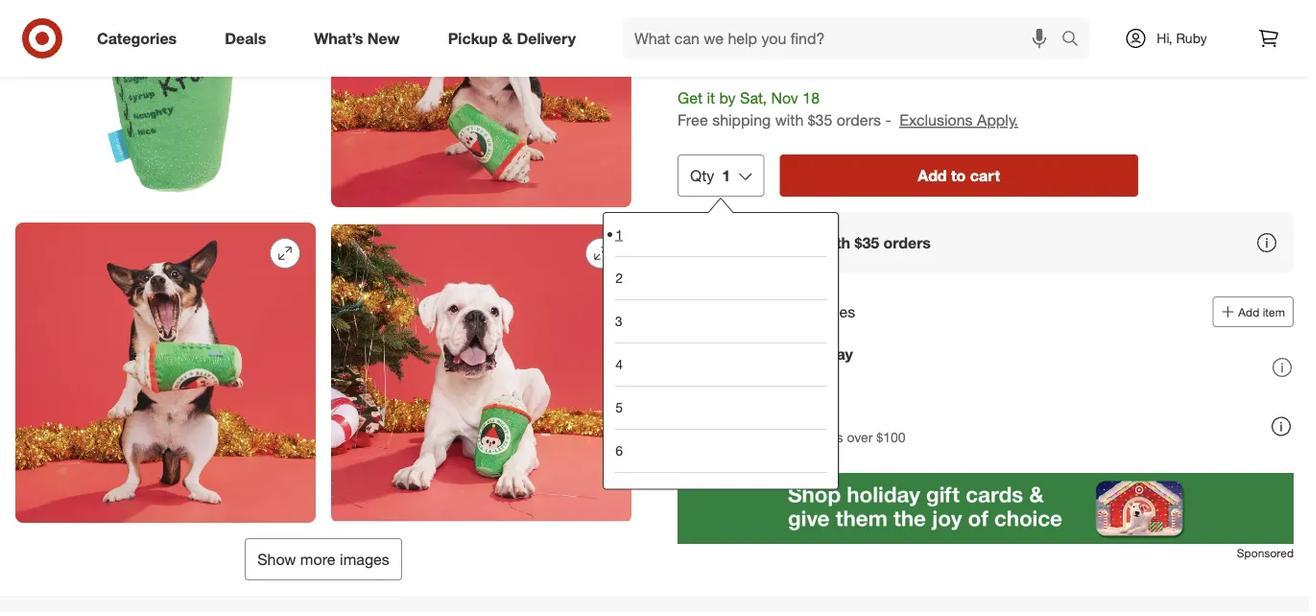 Task type: vqa. For each thing, say whether or not it's contained in the screenshot.
the topmost the with
yes



Task type: describe. For each thing, give the bounding box(es) containing it.
1 2 3 4 5 6 7
[[615, 226, 623, 502]]

it for get it by sat, nov 18 free shipping with $35 orders - exclusions apply.
[[707, 89, 715, 108]]

2
[[615, 270, 623, 286]]

orders inside button
[[884, 233, 931, 252]]

save
[[716, 345, 751, 364]]

images
[[340, 550, 390, 569]]

3
[[615, 313, 623, 330]]

ships
[[776, 233, 815, 252]]

hi, ruby
[[1157, 30, 1207, 47]]

search
[[1053, 31, 1099, 50]]

over
[[847, 429, 873, 445]]

add to cart button
[[780, 155, 1138, 197]]

registries
[[792, 302, 855, 321]]

by for get it by sat, nov 18 free shipping with $35 orders - exclusions apply.
[[719, 89, 736, 108]]

every
[[783, 345, 823, 364]]

nov for get it by sat, nov 18
[[1073, 13, 1093, 27]]

item
[[1263, 305, 1285, 319]]

get for get it by sat, nov 18
[[1002, 13, 1021, 27]]

exclusions
[[900, 111, 973, 130]]

not for second not available button from the left
[[847, 14, 866, 28]]

to for add
[[951, 166, 966, 185]]

0 vertical spatial 1
[[722, 166, 731, 185]]

pickup & delivery link
[[432, 17, 600, 60]]

orders inside get it by sat, nov 18 free shipping with $35 orders - exclusions apply.
[[837, 111, 881, 130]]

available for 2nd not available button from right
[[713, 14, 757, 28]]

ship
[[678, 59, 710, 78]]

not for 2nd not available button from right
[[691, 14, 710, 28]]

apply.
[[977, 111, 1018, 130]]

only
[[739, 233, 772, 252]]

$35 inside button
[[855, 233, 879, 252]]

18 for get it by sat, nov 18
[[1096, 13, 1109, 27]]

0 horizontal spatial 1
[[615, 226, 623, 243]]

5 link
[[615, 386, 827, 429]]

add item
[[1239, 305, 1285, 319]]

only ships with $35 orders
[[739, 233, 931, 252]]

ruby
[[1176, 30, 1207, 47]]

location
[[816, 61, 863, 78]]

categories
[[97, 29, 177, 48]]

get it by sat, nov 18
[[1002, 13, 1109, 27]]

what's
[[314, 29, 363, 48]]

affirm
[[747, 429, 782, 445]]

for
[[770, 302, 788, 321]]

pickup & delivery
[[448, 29, 576, 48]]

available for second not available button from the left
[[869, 14, 914, 28]]

by for get it by sat, nov 18
[[1034, 13, 1046, 27]]

it for get it by sat, nov 18
[[1024, 13, 1030, 27]]

image gallery element
[[15, 0, 632, 581]]

nov for get it by sat, nov 18 free shipping with $35 orders - exclusions apply.
[[771, 89, 798, 108]]

get for get it by sat, nov 18 free shipping with $35 orders - exclusions apply.
[[678, 89, 703, 108]]

sponsored
[[1237, 546, 1294, 560]]

what's new link
[[298, 17, 424, 60]]

$100
[[877, 429, 906, 445]]

pickup
[[448, 29, 498, 48]]

-
[[885, 111, 891, 130]]

7 link
[[615, 472, 827, 515]]

edit location
[[789, 61, 863, 78]]

delivery
[[517, 29, 576, 48]]

bark up all night latte dog toy, 5 of 7 image
[[331, 223, 632, 523]]

1 link
[[615, 213, 827, 256]]

eligible
[[716, 302, 765, 321]]

edit
[[789, 61, 812, 78]]

hi,
[[1157, 30, 1173, 47]]

7
[[615, 486, 623, 502]]

qty
[[690, 166, 714, 185]]



Task type: locate. For each thing, give the bounding box(es) containing it.
advertisement region
[[678, 473, 1294, 544]]

6
[[615, 442, 623, 459]]

not available up location
[[847, 14, 914, 28]]

show more images button
[[245, 538, 402, 581]]

shipping
[[712, 111, 771, 130]]

it
[[1024, 13, 1030, 27], [707, 89, 715, 108]]

get inside get it by sat, nov 18 free shipping with $35 orders - exclusions apply.
[[678, 89, 703, 108]]

to inside button
[[951, 166, 966, 185]]

to right ship
[[714, 59, 729, 78]]

add item button
[[1213, 297, 1294, 327]]

not available up ship to 78704
[[691, 14, 757, 28]]

save 5% every day
[[716, 345, 853, 364]]

0 vertical spatial to
[[714, 59, 729, 78]]

add for add to cart
[[918, 166, 947, 185]]

0 vertical spatial by
[[1034, 13, 1046, 27]]

18 inside button
[[1096, 13, 1109, 27]]

by inside get it by sat, nov 18 free shipping with $35 orders - exclusions apply.
[[719, 89, 736, 108]]

1 vertical spatial nov
[[771, 89, 798, 108]]

2 not from the left
[[847, 14, 866, 28]]

it inside button
[[1024, 13, 1030, 27]]

0 vertical spatial get
[[1002, 13, 1021, 27]]

with
[[716, 429, 743, 445]]

1 not available button from the left
[[678, 0, 826, 42]]

1 vertical spatial it
[[707, 89, 715, 108]]

18
[[1096, 13, 1109, 27], [803, 89, 820, 108]]

sat, inside get it by sat, nov 18 free shipping with $35 orders - exclusions apply.
[[740, 89, 767, 108]]

1 horizontal spatial with
[[820, 233, 851, 252]]

2 not available button from the left
[[834, 0, 982, 42]]

1 available from the left
[[713, 14, 757, 28]]

0 horizontal spatial it
[[707, 89, 715, 108]]

What can we help you find? suggestions appear below search field
[[623, 17, 1066, 60]]

1 horizontal spatial not available
[[847, 14, 914, 28]]

2 vertical spatial orders
[[804, 429, 843, 445]]

1 vertical spatial $35
[[855, 233, 879, 252]]

sat, for get it by sat, nov 18
[[1049, 13, 1069, 27]]

0 horizontal spatial by
[[719, 89, 736, 108]]

edit location button
[[788, 59, 864, 80]]

add to cart
[[918, 166, 1000, 185]]

by left search 'button' on the top right of page
[[1034, 13, 1046, 27]]

1 horizontal spatial 18
[[1096, 13, 1109, 27]]

0 vertical spatial orders
[[837, 111, 881, 130]]

sat, up "search"
[[1049, 13, 1069, 27]]

add left item
[[1239, 305, 1260, 319]]

1 horizontal spatial sat,
[[1049, 13, 1069, 27]]

not available button up 78704
[[678, 0, 826, 42]]

sat,
[[1049, 13, 1069, 27], [740, 89, 767, 108]]

more
[[300, 550, 336, 569]]

0 horizontal spatial not available
[[691, 14, 757, 28]]

by up shipping
[[719, 89, 736, 108]]

sat, inside button
[[1049, 13, 1069, 27]]

bark up all night latte dog toy, 3 of 7 image
[[331, 0, 632, 207]]

what's new
[[314, 29, 400, 48]]

18 down edit
[[803, 89, 820, 108]]

orders left -
[[837, 111, 881, 130]]

1 horizontal spatial add
[[1239, 305, 1260, 319]]

1 vertical spatial sat,
[[740, 89, 767, 108]]

orders right on on the right bottom of the page
[[804, 429, 843, 445]]

3 link
[[615, 299, 827, 343]]

2 not available from the left
[[847, 14, 914, 28]]

5
[[615, 399, 623, 416]]

2 link
[[615, 256, 827, 299]]

sat, up shipping
[[740, 89, 767, 108]]

not available button
[[678, 0, 826, 42], [834, 0, 982, 42]]

not
[[691, 14, 710, 28], [847, 14, 866, 28]]

1 up 2
[[615, 226, 623, 243]]

0 vertical spatial it
[[1024, 13, 1030, 27]]

0 horizontal spatial to
[[714, 59, 729, 78]]

0 horizontal spatial nov
[[771, 89, 798, 108]]

1 horizontal spatial $35
[[855, 233, 879, 252]]

to
[[714, 59, 729, 78], [951, 166, 966, 185]]

0 vertical spatial add
[[918, 166, 947, 185]]

add for add item
[[1239, 305, 1260, 319]]

nov down edit
[[771, 89, 798, 108]]

1 horizontal spatial it
[[1024, 13, 1030, 27]]

get up free
[[678, 89, 703, 108]]

2 available from the left
[[869, 14, 914, 28]]

by inside button
[[1034, 13, 1046, 27]]

1 vertical spatial 1
[[615, 226, 623, 243]]

1 horizontal spatial get
[[1002, 13, 1021, 27]]

it up free
[[707, 89, 715, 108]]

cart
[[970, 166, 1000, 185]]

1 vertical spatial with
[[820, 233, 851, 252]]

$35
[[808, 111, 833, 130], [855, 233, 879, 252]]

1 horizontal spatial by
[[1034, 13, 1046, 27]]

nov inside get it by sat, nov 18 free shipping with $35 orders - exclusions apply.
[[771, 89, 798, 108]]

with affirm on orders over $100
[[716, 429, 906, 445]]

it inside get it by sat, nov 18 free shipping with $35 orders - exclusions apply.
[[707, 89, 715, 108]]

on
[[786, 429, 801, 445]]

to left cart
[[951, 166, 966, 185]]

with right shipping
[[775, 111, 804, 130]]

by
[[1034, 13, 1046, 27], [719, 89, 736, 108]]

add left cart
[[918, 166, 947, 185]]

with inside get it by sat, nov 18 free shipping with $35 orders - exclusions apply.
[[775, 111, 804, 130]]

only ships with $35 orders button
[[678, 212, 1294, 274]]

get left search 'button' on the top right of page
[[1002, 13, 1021, 27]]

1 right qty
[[722, 166, 731, 185]]

orders down add to cart button
[[884, 233, 931, 252]]

1 horizontal spatial to
[[951, 166, 966, 185]]

not available button up location
[[834, 0, 982, 42]]

with right ships at the top of the page
[[820, 233, 851, 252]]

nov up "search"
[[1073, 13, 1093, 27]]

6 link
[[615, 429, 827, 472]]

0 horizontal spatial not available button
[[678, 0, 826, 42]]

bark up all night latte dog toy, 4 of 7 image
[[15, 223, 316, 523]]

5%
[[756, 345, 779, 364]]

1 not from the left
[[691, 14, 710, 28]]

day
[[827, 345, 853, 364]]

78704
[[733, 59, 776, 78]]

add
[[918, 166, 947, 185], [1239, 305, 1260, 319]]

available
[[713, 14, 757, 28], [869, 14, 914, 28]]

qty 1
[[690, 166, 731, 185]]

sat, for get it by sat, nov 18 free shipping with $35 orders - exclusions apply.
[[740, 89, 767, 108]]

get it by sat, nov 18 button
[[990, 0, 1138, 42]]

deals
[[225, 29, 266, 48]]

0 horizontal spatial not
[[691, 14, 710, 28]]

18 for get it by sat, nov 18 free shipping with $35 orders - exclusions apply.
[[803, 89, 820, 108]]

deals link
[[208, 17, 290, 60]]

free
[[678, 111, 708, 130]]

1 vertical spatial by
[[719, 89, 736, 108]]

0 vertical spatial nov
[[1073, 13, 1093, 27]]

$35 inside get it by sat, nov 18 free shipping with $35 orders - exclusions apply.
[[808, 111, 833, 130]]

search button
[[1053, 17, 1099, 63]]

orders
[[837, 111, 881, 130], [884, 233, 931, 252], [804, 429, 843, 445]]

1 horizontal spatial nov
[[1073, 13, 1093, 27]]

show more images
[[257, 550, 390, 569]]

with
[[775, 111, 804, 130], [820, 233, 851, 252]]

1 vertical spatial 18
[[803, 89, 820, 108]]

4
[[615, 356, 623, 373]]

it left search 'button' on the top right of page
[[1024, 13, 1030, 27]]

not available
[[691, 14, 757, 28], [847, 14, 914, 28]]

0 vertical spatial $35
[[808, 111, 833, 130]]

show
[[257, 550, 296, 569]]

not up location
[[847, 14, 866, 28]]

not up ship
[[691, 14, 710, 28]]

get
[[1002, 13, 1021, 27], [678, 89, 703, 108]]

nov inside the get it by sat, nov 18 button
[[1073, 13, 1093, 27]]

0 horizontal spatial sat,
[[740, 89, 767, 108]]

0 vertical spatial 18
[[1096, 13, 1109, 27]]

18 inside get it by sat, nov 18 free shipping with $35 orders - exclusions apply.
[[803, 89, 820, 108]]

18 up "search"
[[1096, 13, 1109, 27]]

get it by sat, nov 18 free shipping with $35 orders - exclusions apply.
[[678, 89, 1018, 130]]

new
[[367, 29, 400, 48]]

to for ship
[[714, 59, 729, 78]]

$35 down edit location button
[[808, 111, 833, 130]]

0 vertical spatial with
[[775, 111, 804, 130]]

1 vertical spatial add
[[1239, 305, 1260, 319]]

1 vertical spatial orders
[[884, 233, 931, 252]]

0 horizontal spatial 18
[[803, 89, 820, 108]]

1 vertical spatial get
[[678, 89, 703, 108]]

get inside the get it by sat, nov 18 button
[[1002, 13, 1021, 27]]

&
[[502, 29, 513, 48]]

exclusions apply. link
[[900, 111, 1018, 130]]

categories link
[[81, 17, 201, 60]]

1 horizontal spatial not
[[847, 14, 866, 28]]

eligible for registries
[[716, 302, 855, 321]]

1 vertical spatial to
[[951, 166, 966, 185]]

$35 right ships at the top of the page
[[855, 233, 879, 252]]

1 horizontal spatial available
[[869, 14, 914, 28]]

0 horizontal spatial $35
[[808, 111, 833, 130]]

0 horizontal spatial with
[[775, 111, 804, 130]]

0 horizontal spatial add
[[918, 166, 947, 185]]

ship to 78704
[[678, 59, 776, 78]]

nov
[[1073, 13, 1093, 27], [771, 89, 798, 108]]

with inside the only ships with $35 orders button
[[820, 233, 851, 252]]

1 not available from the left
[[691, 14, 757, 28]]

1 horizontal spatial 1
[[722, 166, 731, 185]]

0 horizontal spatial get
[[678, 89, 703, 108]]

1
[[722, 166, 731, 185], [615, 226, 623, 243]]

4 link
[[615, 343, 827, 386]]

1 horizontal spatial not available button
[[834, 0, 982, 42]]

bark up all night latte dog toy, 2 of 7 image
[[15, 0, 316, 207]]

0 horizontal spatial available
[[713, 14, 757, 28]]

0 vertical spatial sat,
[[1049, 13, 1069, 27]]



